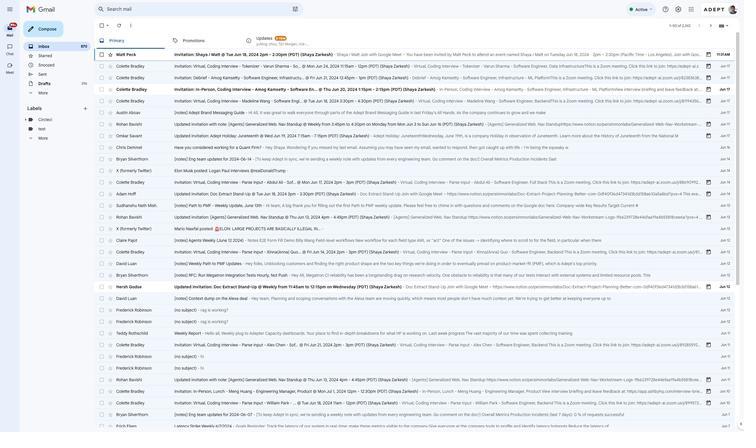 Task type: describe. For each thing, give the bounding box(es) containing it.
4 calendar event image from the top
[[706, 98, 712, 104]]

4 row from the top
[[94, 84, 735, 95]]

5 calendar event image from the top
[[706, 122, 712, 127]]

20 row from the top
[[94, 270, 735, 282]]

27 row from the top
[[94, 351, 735, 363]]

search mail image
[[96, 4, 106, 15]]

promotions tab
[[168, 33, 241, 49]]

11 row from the top
[[94, 165, 735, 177]]

updates, 6 new messages, tab
[[241, 33, 315, 49]]

30 row from the top
[[94, 386, 735, 398]]

8 row from the top
[[94, 130, 735, 142]]

main menu image
[[6, 6, 13, 13]]

23 row from the top
[[94, 305, 735, 316]]

15 row from the top
[[94, 212, 735, 223]]

25 row from the top
[[94, 328, 735, 340]]

Search mail text field
[[107, 6, 276, 12]]

14 row from the top
[[94, 200, 735, 212]]

9 row from the top
[[94, 142, 735, 154]]

settings image
[[675, 6, 682, 13]]

17 row from the top
[[94, 235, 735, 247]]

33 row from the top
[[94, 421, 735, 433]]

12 row from the top
[[94, 177, 735, 188]]

3 calendar event image from the top
[[706, 75, 712, 81]]

19 row from the top
[[94, 258, 735, 270]]

primary tab
[[94, 33, 167, 49]]

31 row from the top
[[94, 398, 735, 409]]

1 calendar event image from the top
[[706, 52, 712, 58]]

Search mail search field
[[94, 2, 304, 16]]

24 row from the top
[[94, 316, 735, 328]]

older image
[[708, 23, 714, 28]]

13 row from the top
[[94, 188, 735, 200]]

5 row from the top
[[94, 95, 735, 107]]

support image
[[662, 6, 669, 13]]

calendar event image for 30th row from the bottom
[[706, 87, 712, 92]]

7 row from the top
[[94, 119, 735, 130]]

1 row from the top
[[94, 49, 735, 60]]



Task type: vqa. For each thing, say whether or not it's contained in the screenshot.
Calendar event icon for second row
no



Task type: locate. For each thing, give the bounding box(es) containing it.
refresh image
[[116, 23, 122, 28]]

None checkbox
[[99, 23, 105, 28], [99, 52, 105, 58], [99, 63, 105, 69], [99, 75, 105, 81], [99, 87, 105, 92], [99, 98, 105, 104], [99, 133, 105, 139], [99, 145, 105, 151], [99, 156, 105, 162], [99, 168, 105, 174], [99, 180, 105, 186], [99, 238, 105, 244], [99, 250, 105, 255], [99, 261, 105, 267], [99, 273, 105, 279], [99, 284, 105, 290], [99, 319, 105, 325], [99, 331, 105, 337], [99, 343, 105, 348], [99, 354, 105, 360], [99, 389, 105, 395], [99, 424, 105, 430], [99, 23, 105, 28], [99, 52, 105, 58], [99, 63, 105, 69], [99, 75, 105, 81], [99, 87, 105, 92], [99, 98, 105, 104], [99, 133, 105, 139], [99, 145, 105, 151], [99, 156, 105, 162], [99, 168, 105, 174], [99, 180, 105, 186], [99, 238, 105, 244], [99, 250, 105, 255], [99, 261, 105, 267], [99, 273, 105, 279], [99, 284, 105, 290], [99, 319, 105, 325], [99, 331, 105, 337], [99, 343, 105, 348], [99, 354, 105, 360], [99, 389, 105, 395], [99, 424, 105, 430]]

heading
[[0, 33, 20, 38], [0, 52, 20, 56], [0, 70, 20, 75], [27, 106, 83, 112]]

8 calendar event image from the top
[[706, 191, 712, 197]]

calendar event image for 21th row from the top of the page
[[706, 284, 712, 290]]

calendar event image
[[706, 87, 712, 92], [706, 250, 712, 255], [706, 284, 712, 290]]

1 calendar event image from the top
[[706, 87, 712, 92]]

3 row from the top
[[94, 72, 735, 84]]

9 calendar event image from the top
[[706, 215, 712, 220]]

26 row from the top
[[94, 340, 735, 351]]

18 row from the top
[[94, 247, 735, 258]]

28 row from the top
[[94, 363, 735, 375]]

tab list
[[94, 33, 735, 49]]

21 row from the top
[[94, 282, 735, 293]]

29 row from the top
[[94, 375, 735, 386]]

10 row from the top
[[94, 154, 735, 165]]

select input tool image
[[726, 23, 729, 28]]

6 calendar event image from the top
[[706, 133, 712, 139]]

calendar event image
[[706, 52, 712, 58], [706, 63, 712, 69], [706, 75, 712, 81], [706, 98, 712, 104], [706, 122, 712, 127], [706, 133, 712, 139], [706, 180, 712, 186], [706, 191, 712, 197], [706, 215, 712, 220]]

0 vertical spatial calendar event image
[[706, 87, 712, 92]]

2 row from the top
[[94, 60, 735, 72]]

16 row from the top
[[94, 223, 735, 235]]

more email options image
[[128, 23, 134, 28]]

2 calendar event image from the top
[[706, 250, 712, 255]]

1 vertical spatial calendar event image
[[706, 250, 712, 255]]

🚨 image
[[215, 227, 220, 232]]

row
[[94, 49, 735, 60], [94, 60, 735, 72], [94, 72, 735, 84], [94, 84, 735, 95], [94, 95, 735, 107], [94, 107, 735, 119], [94, 119, 735, 130], [94, 130, 735, 142], [94, 142, 735, 154], [94, 154, 735, 165], [94, 165, 735, 177], [94, 177, 735, 188], [94, 188, 735, 200], [94, 200, 735, 212], [94, 212, 735, 223], [94, 223, 735, 235], [94, 235, 735, 247], [94, 247, 735, 258], [94, 258, 735, 270], [94, 270, 735, 282], [94, 282, 735, 293], [94, 293, 735, 305], [94, 305, 735, 316], [94, 316, 735, 328], [94, 328, 735, 340], [94, 340, 735, 351], [94, 351, 735, 363], [94, 363, 735, 375], [94, 375, 735, 386], [94, 386, 735, 398], [94, 398, 735, 409], [94, 409, 735, 421], [94, 421, 735, 433]]

gmail image
[[26, 3, 58, 15]]

6 row from the top
[[94, 107, 735, 119]]

2 vertical spatial calendar event image
[[706, 284, 712, 290]]

advanced search options image
[[290, 3, 301, 15]]

2 calendar event image from the top
[[706, 63, 712, 69]]

32 row from the top
[[94, 409, 735, 421]]

calendar event image for 16th row from the bottom of the page
[[706, 250, 712, 255]]

navigation
[[0, 19, 20, 433]]

7 calendar event image from the top
[[706, 180, 712, 186]]

None checkbox
[[99, 110, 105, 116], [99, 122, 105, 127], [99, 191, 105, 197], [99, 203, 105, 209], [99, 215, 105, 220], [99, 226, 105, 232], [99, 296, 105, 302], [99, 308, 105, 313], [99, 366, 105, 372], [99, 377, 105, 383], [99, 401, 105, 407], [99, 412, 105, 418], [99, 110, 105, 116], [99, 122, 105, 127], [99, 191, 105, 197], [99, 203, 105, 209], [99, 215, 105, 220], [99, 226, 105, 232], [99, 296, 105, 302], [99, 308, 105, 313], [99, 366, 105, 372], [99, 377, 105, 383], [99, 401, 105, 407], [99, 412, 105, 418]]

3 calendar event image from the top
[[706, 284, 712, 290]]

main content
[[94, 33, 735, 433]]

22 row from the top
[[94, 293, 735, 305]]



